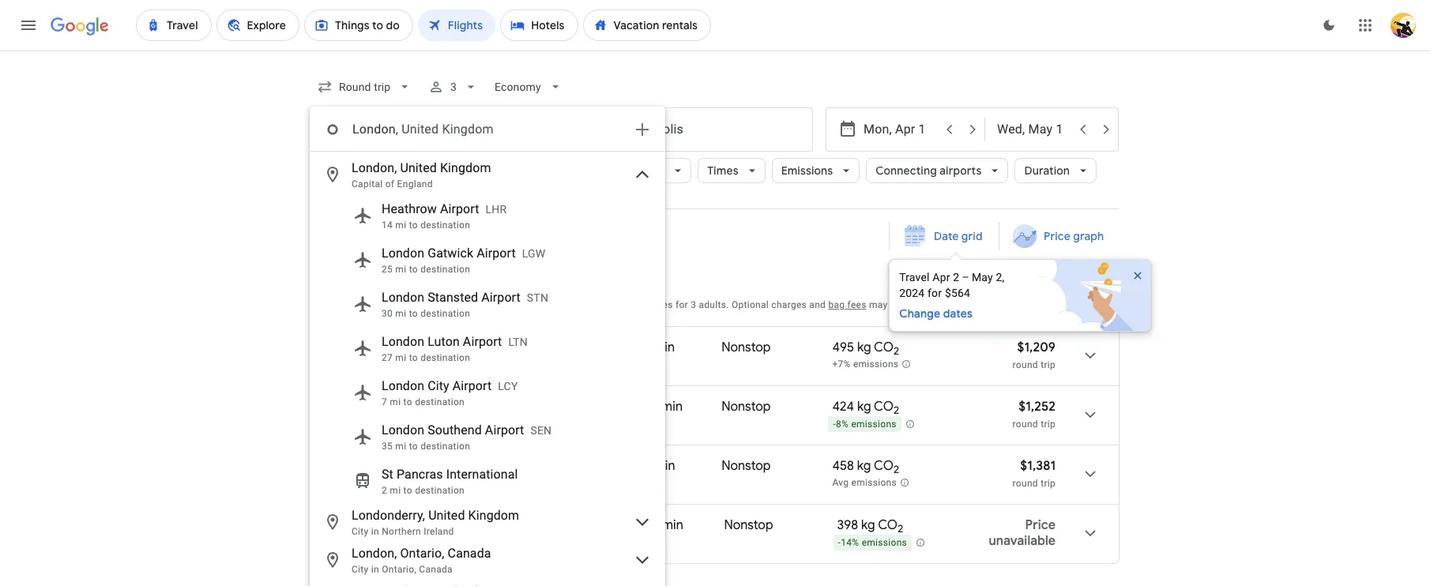 Task type: describe. For each thing, give the bounding box(es) containing it.
round for $1,381
[[1013, 478, 1039, 489]]

london for london city airport
[[382, 379, 425, 394]]

ranked
[[311, 300, 343, 311]]

united left express
[[562, 418, 591, 429]]

price for price graph
[[1044, 229, 1071, 243]]

operated by skywest dba delta connection
[[416, 359, 609, 370]]

connecting airports
[[876, 164, 982, 178]]

by:
[[1079, 297, 1095, 311]]

londonderry, united kingdom option
[[311, 504, 665, 541]]

kg for 398
[[862, 518, 876, 534]]

14
[[382, 220, 393, 231]]

price for price
[[638, 164, 665, 178]]

price button
[[629, 152, 692, 190]]

heathrow airport (lhr) option
[[311, 194, 665, 238]]

in for london,
[[371, 564, 379, 575]]

graph
[[1074, 229, 1104, 243]]

trip for $1,381
[[1041, 478, 1056, 489]]

passenger
[[919, 300, 966, 311]]

Departure time: 11:55 AM. text field
[[384, 518, 434, 534]]

learn more about tracked prices image
[[405, 225, 420, 239]]

times button
[[698, 152, 766, 190]]

apr 1 – may 1, 2024
[[429, 225, 529, 239]]

+
[[646, 300, 652, 311]]

1381 US dollars text field
[[1021, 458, 1056, 474]]

airport for gatwick
[[477, 246, 516, 261]]

27
[[382, 353, 393, 364]]

25
[[382, 264, 393, 275]]

$1,381 round trip
[[1013, 458, 1056, 489]]

none text field inside search field
[[565, 108, 813, 152]]

price graph button
[[1003, 222, 1117, 251]]

charges
[[772, 300, 807, 311]]

price
[[389, 300, 411, 311]]

min for 2 hr 50 min
[[662, 518, 684, 534]]

leaves ronald reagan washington national airport at 2:54 pm on monday, april 1 and arrives at minneapolis–saint paul international airport at 5:03 pm on monday, april 1. element
[[384, 458, 490, 474]]

for $564 change dates
[[900, 287, 973, 321]]

sort
[[1054, 297, 1076, 311]]

airports
[[940, 164, 982, 178]]

st
[[382, 467, 394, 482]]

date grid button
[[893, 222, 996, 251]]

total duration 2 hr 50 min. element
[[619, 518, 724, 536]]

35
[[382, 441, 393, 452]]

Arrival time: 8:17 AM. text field
[[443, 340, 487, 356]]

london for london luton airport
[[382, 334, 425, 349]]

1 and from the left
[[414, 300, 430, 311]]

co for 495
[[874, 340, 894, 356]]

Arrival time: 10:16 AM. text field
[[446, 399, 496, 415]]

passenger assistance button
[[919, 300, 1017, 311]]

main menu image
[[19, 16, 38, 35]]

398
[[838, 518, 859, 534]]

Departure time: 6:15 AM. text field
[[384, 340, 429, 356]]

best departing flights main content
[[311, 222, 1168, 587]]

1 horizontal spatial dba
[[540, 418, 560, 429]]

loading results progress bar
[[0, 51, 1431, 54]]

min for 3 hr 2 min
[[654, 340, 675, 356]]

connecting
[[876, 164, 937, 178]]

connection
[[559, 359, 609, 370]]

england
[[397, 179, 433, 190]]

eagle
[[628, 477, 652, 489]]

trip for $1,252
[[1041, 419, 1056, 430]]

united for londonderry,
[[429, 508, 465, 523]]

msp
[[645, 477, 666, 489]]

change appearance image
[[1311, 6, 1349, 44]]

connecting airports button
[[867, 152, 1009, 190]]

londonderry,
[[352, 508, 425, 523]]

8:30 am
[[384, 399, 432, 415]]

0 horizontal spatial for
[[676, 300, 688, 311]]

Arrival time: 5:03 PM. text field
[[444, 458, 490, 474]]

‌,
[[396, 122, 398, 137]]

424
[[833, 399, 855, 415]]

southwest
[[384, 537, 431, 548]]

round for $1,252
[[1013, 419, 1039, 430]]

city inside london city airport lcy 7 mi to destination
[[428, 379, 450, 394]]

in for londonderry,
[[371, 526, 379, 538]]

2 and from the left
[[810, 300, 826, 311]]

5:03 pm
[[444, 458, 490, 474]]

airlines inside popup button
[[488, 164, 527, 178]]

to for luton
[[409, 353, 418, 364]]

$1,381
[[1021, 458, 1056, 474]]

flights
[[423, 275, 469, 295]]

dates
[[944, 307, 973, 321]]

Where else? text field
[[352, 111, 624, 149]]

495
[[833, 340, 855, 356]]

airport for stansted
[[482, 290, 521, 305]]

airport for luton
[[463, 334, 502, 349]]

lcy
[[498, 380, 518, 393]]

Arrival time: 1:45 PM. text field
[[448, 518, 492, 534]]

nonstop flight. element for 2 hr 46 min
[[722, 399, 771, 417]]

airlines inside best departing flights main content
[[505, 418, 538, 429]]

– for 6:15 am
[[432, 340, 440, 356]]

travel
[[900, 271, 933, 284]]

kingdom for london, united kingdom capital of england
[[440, 160, 491, 175]]

london stansted airport (stn) option
[[311, 282, 665, 326]]

1 vertical spatial canada
[[419, 564, 453, 575]]

skywest
[[472, 359, 509, 370]]

filters
[[356, 164, 387, 178]]

city for londonderry,
[[352, 526, 369, 538]]

bag fees button
[[829, 300, 867, 311]]

2 inside 398 kg co 2
[[898, 523, 904, 536]]

mi for london southend airport
[[396, 441, 407, 452]]

2 down +
[[644, 340, 651, 356]]

total duration 2 hr 46 min. element
[[619, 399, 722, 417]]

lhr
[[486, 203, 507, 216]]

Departure time: 8:30 AM. text field
[[384, 399, 432, 415]]

city for london,
[[352, 564, 369, 575]]

london stansted airport stn 30 mi to destination
[[382, 290, 549, 319]]

airlines button
[[478, 158, 554, 183]]

emissions down 424 kg co 2
[[852, 419, 897, 430]]

london city airport (lcy) option
[[311, 371, 665, 415]]

1 american from the left
[[384, 477, 426, 489]]

leaves dulles international airport at 8:30 am on monday, april 1 and arrives at minneapolis–saint paul international airport at 10:16 am on monday, april 1. element
[[384, 399, 496, 415]]

Departure text field
[[864, 108, 937, 151]]

1 vertical spatial ontario,
[[382, 564, 417, 575]]

min for 3 hr 9 min msp
[[654, 458, 676, 474]]

2:54 pm
[[384, 458, 430, 474]]

1 delta from the left
[[384, 359, 407, 370]]

$564
[[945, 287, 971, 300]]

avg
[[833, 478, 849, 489]]

mi inside "heathrow airport lhr 14 mi to destination"
[[396, 220, 407, 231]]

london for london stansted airport
[[382, 290, 425, 305]]

capital
[[352, 179, 383, 190]]

hr for 2
[[629, 340, 641, 356]]

airport for city
[[453, 379, 492, 394]]

price for price unavailable
[[1026, 518, 1056, 534]]

emissions down 458 kg co 2
[[852, 478, 897, 489]]

to for stansted
[[409, 308, 418, 319]]

london gatwick airport lgw 25 mi to destination
[[382, 246, 546, 275]]

destination for luton
[[421, 353, 470, 364]]

avg emissions
[[833, 478, 897, 489]]

heathrow airport lhr 14 mi to destination
[[382, 202, 507, 231]]

by for 5:03 pm
[[479, 477, 489, 489]]

mi for london stansted airport
[[396, 308, 407, 319]]

leaves dulles international airport at 6:15 am on monday, april 1 and arrives at minneapolis–saint paul international airport at 8:17 am on monday, april 1. element
[[384, 340, 487, 356]]

hr for 50
[[629, 518, 641, 534]]

london for london southend airport
[[382, 423, 425, 438]]

airport inside "heathrow airport lhr 14 mi to destination"
[[440, 202, 479, 217]]

3 button
[[422, 68, 486, 106]]

2 american from the left
[[583, 477, 625, 489]]

8:17 am
[[443, 340, 487, 356]]

on
[[376, 300, 387, 311]]

mi inside st pancras international 2 mi to destination
[[390, 485, 401, 496]]

price unavailable
[[989, 518, 1056, 549]]

lgw
[[522, 247, 546, 260]]

all
[[341, 164, 354, 178]]

nonstop flight. element for 3 hr 2 min
[[722, 340, 771, 358]]

6:15 am
[[384, 340, 429, 356]]

- for 424
[[833, 419, 836, 430]]

track
[[338, 225, 366, 239]]

londonderry, united kingdom city in northern ireland
[[352, 508, 520, 538]]

include
[[546, 300, 578, 311]]

london gatwick airport (lgw) option
[[311, 238, 665, 282]]

2 inside "element"
[[619, 518, 626, 534]]

duration
[[1025, 164, 1070, 178]]

1209 US dollars text field
[[1018, 340, 1056, 356]]

flight details. leaves ronald reagan washington national airport at 2:54 pm on monday, april 1 and arrives at minneapolis–saint paul international airport at 5:03 pm on monday, april 1. image
[[1072, 455, 1110, 493]]

nonstop for 2 hr 50 min
[[724, 518, 774, 534]]

flight details. leaves dulles international airport at 6:15 am on monday, april 1 and arrives at minneapolis–saint paul international airport at 8:17 am on monday, april 1. image
[[1072, 337, 1110, 375]]

all filters
[[341, 164, 387, 178]]

unavailable
[[989, 534, 1056, 549]]

destination for stansted
[[421, 308, 470, 319]]

458 kg co 2
[[833, 458, 900, 477]]

by for 10:16 am
[[465, 418, 475, 429]]

total duration 3 hr 2 min. element
[[619, 340, 722, 358]]

co for 424
[[874, 399, 894, 415]]

mi for london gatwick airport
[[396, 264, 407, 275]]

2 – may
[[954, 271, 994, 284]]

9
[[644, 458, 651, 474]]

prices
[[369, 225, 402, 239]]

kingdom for ‌, united kingdom
[[442, 122, 494, 137]]

458
[[833, 458, 855, 474]]

gatwick
[[428, 246, 474, 261]]

prices include required taxes + fees for 3 adults. optional charges and bag fees may apply. passenger assistance
[[515, 300, 1017, 311]]

emissions down 398 kg co 2 at the right of page
[[862, 538, 908, 549]]

flight details. leaves baltimore/washington international thurgood marshall airport at 11:55 am on monday, april 1 and arrives at minneapolis–saint paul international airport at 1:45 pm on monday, april 1. image
[[1072, 515, 1110, 553]]

2 up express
[[619, 399, 626, 415]]

london city airport lcy 7 mi to destination
[[382, 379, 518, 408]]

london, united kingdom capital of england
[[352, 160, 491, 190]]

best
[[311, 275, 344, 295]]

ireland
[[424, 526, 454, 538]]



Task type: vqa. For each thing, say whether or not it's contained in the screenshot.
first Delta from the left
yes



Task type: locate. For each thing, give the bounding box(es) containing it.
to inside "heathrow airport lhr 14 mi to destination"
[[409, 220, 418, 231]]

united inside the londonderry, united kingdom city in northern ireland
[[429, 508, 465, 523]]

None field
[[311, 73, 419, 101], [489, 73, 570, 101], [311, 73, 419, 101], [489, 73, 570, 101]]

learn more about ranking image
[[492, 298, 506, 312]]

united inside london, united kingdom capital of england
[[400, 160, 437, 175]]

1 vertical spatial apr
[[933, 271, 951, 284]]

find the best price region
[[311, 222, 1168, 332]]

mi right 14
[[396, 220, 407, 231]]

1 vertical spatial in
[[371, 564, 379, 575]]

as
[[570, 477, 580, 489]]

stops
[[416, 164, 445, 178]]

by for 8:17 am
[[459, 359, 469, 370]]

london, inside london, ontario, canada city in ontario, canada
[[352, 546, 397, 561]]

0 horizontal spatial fees
[[654, 300, 673, 311]]

united down 8:30 am text field at the left of the page
[[384, 418, 413, 429]]

2 down st
[[382, 485, 387, 496]]

apr up the '$564'
[[933, 271, 951, 284]]

delta down 6:15 am text box
[[384, 359, 407, 370]]

kg for 458
[[858, 458, 872, 474]]

min right 46
[[662, 399, 683, 415]]

dba up the "airways"
[[540, 418, 560, 429]]

airport inside "london luton airport ltn 27 mi to destination"
[[463, 334, 502, 349]]

3 inside '3 hr 9 min msp'
[[619, 458, 626, 474]]

to inside london city airport lcy 7 mi to destination
[[404, 397, 413, 408]]

round inside $1,381 round trip
[[1013, 478, 1039, 489]]

london inside london city airport lcy 7 mi to destination
[[382, 379, 425, 394]]

2 inside st pancras international 2 mi to destination
[[382, 485, 387, 496]]

8%
[[836, 419, 849, 430]]

united for london,
[[400, 160, 437, 175]]

to inside "london luton airport ltn 27 mi to destination"
[[409, 353, 418, 364]]

hr down taxes
[[629, 340, 641, 356]]

london for london gatwick airport
[[382, 246, 425, 261]]

round for $1,209
[[1013, 360, 1039, 371]]

$1,209 round trip
[[1013, 340, 1056, 371]]

hr left 50
[[629, 518, 641, 534]]

airport up '10:16 am' text box
[[453, 379, 492, 394]]

trip inside $1,209 round trip
[[1041, 360, 1056, 371]]

2 london, from the top
[[352, 546, 397, 561]]

london southend airport sen 35 mi to destination
[[382, 423, 552, 452]]

adults.
[[699, 300, 729, 311]]

round inside $1,252 round trip
[[1013, 419, 1039, 430]]

min right 9
[[654, 458, 676, 474]]

co inside 495 kg co 2
[[874, 340, 894, 356]]

1 horizontal spatial american
[[583, 477, 625, 489]]

trip down $1,381 text field
[[1041, 478, 1056, 489]]

price graph
[[1044, 229, 1104, 243]]

to up the 2:54 pm
[[409, 441, 418, 452]]

2 round from the top
[[1013, 419, 1039, 430]]

hr left 46
[[629, 399, 641, 415]]

1 horizontal spatial fees
[[848, 300, 867, 311]]

northern
[[382, 526, 421, 538]]

and
[[414, 300, 430, 311], [810, 300, 826, 311]]

trip
[[1041, 360, 1056, 371], [1041, 419, 1056, 430], [1041, 478, 1056, 489]]

1 london, from the top
[[352, 160, 397, 175]]

0 vertical spatial in
[[371, 526, 379, 538]]

destination inside london city airport lcy 7 mi to destination
[[415, 397, 465, 408]]

3 round from the top
[[1013, 478, 1039, 489]]

3 hr from the top
[[629, 458, 641, 474]]

price inside popup button
[[638, 164, 665, 178]]

american right as
[[583, 477, 625, 489]]

city inside the londonderry, united kingdom city in northern ireland
[[352, 526, 369, 538]]

– left 8:17 am
[[432, 340, 440, 356]]

1 in from the top
[[371, 526, 379, 538]]

list box
[[311, 152, 665, 587]]

None search field
[[310, 68, 1120, 587]]

3 down taxes
[[619, 340, 626, 356]]

mi inside london stansted airport stn 30 mi to destination
[[396, 308, 407, 319]]

3 hr 9 min msp
[[619, 458, 676, 489]]

5 london from the top
[[382, 423, 425, 438]]

hr for 46
[[629, 399, 641, 415]]

london up 8:30 am text field at the left of the page
[[382, 379, 425, 394]]

0 vertical spatial dba
[[511, 359, 530, 370]]

2024 right '1,'
[[502, 225, 529, 239]]

toggle nearby airports for london, ontario, canada image
[[633, 551, 652, 570]]

2 inside 424 kg co 2
[[894, 404, 900, 418]]

airlines right mesa
[[505, 418, 538, 429]]

nonstop flight. element
[[722, 340, 771, 358], [722, 399, 771, 417], [722, 458, 771, 477], [724, 518, 774, 536]]

1 vertical spatial london,
[[352, 546, 397, 561]]

toggle nearby airports for london, united kingdom image
[[633, 165, 652, 184]]

3 inside popup button
[[451, 81, 457, 93]]

southend
[[428, 423, 482, 438]]

london, for london, united kingdom
[[352, 160, 397, 175]]

mi right 27
[[396, 353, 407, 364]]

price down origin, select multiple airports icon
[[638, 164, 665, 178]]

mi
[[396, 220, 407, 231], [396, 264, 407, 275], [396, 308, 407, 319], [396, 353, 407, 364], [390, 397, 401, 408], [396, 441, 407, 452], [390, 485, 401, 496]]

1 vertical spatial 2024
[[900, 287, 925, 300]]

london inside london stansted airport stn 30 mi to destination
[[382, 290, 425, 305]]

0 horizontal spatial 2024
[[502, 225, 529, 239]]

london, inside london, united kingdom capital of england
[[352, 160, 397, 175]]

co up the avg emissions
[[874, 458, 894, 474]]

kingdom inside london, united kingdom capital of england
[[440, 160, 491, 175]]

0 vertical spatial price
[[638, 164, 665, 178]]

1 london from the top
[[382, 246, 425, 261]]

and right 'price'
[[414, 300, 430, 311]]

heathrow
[[382, 202, 437, 217]]

to down heathrow
[[409, 220, 418, 231]]

fees right +
[[654, 300, 673, 311]]

kg for 495
[[858, 340, 872, 356]]

in inside the londonderry, united kingdom city in northern ireland
[[371, 526, 379, 538]]

1 horizontal spatial apr
[[933, 271, 951, 284]]

0 vertical spatial -
[[833, 419, 836, 430]]

$1,209
[[1018, 340, 1056, 356]]

sort by: button
[[1048, 290, 1120, 319]]

bag
[[829, 300, 845, 311]]

mi inside london city airport lcy 7 mi to destination
[[390, 397, 401, 408]]

1 hr from the top
[[629, 340, 641, 356]]

destination inside london stansted airport stn 30 mi to destination
[[421, 308, 470, 319]]

to for southend
[[409, 441, 418, 452]]

1 vertical spatial by
[[465, 418, 475, 429]]

london,
[[352, 160, 397, 175], [352, 546, 397, 561]]

times
[[708, 164, 739, 178]]

1 vertical spatial dba
[[540, 418, 560, 429]]

2 vertical spatial price
[[1026, 518, 1056, 534]]

2 vertical spatial trip
[[1041, 478, 1056, 489]]

11:55 am – 1:45 pm southwest
[[384, 518, 492, 548]]

destination inside london gatwick airport lgw 25 mi to destination
[[421, 264, 470, 275]]

airport inside london stansted airport stn 30 mi to destination
[[482, 290, 521, 305]]

0 vertical spatial 2024
[[502, 225, 529, 239]]

1 – may
[[451, 225, 489, 239]]

min right 50
[[662, 518, 684, 534]]

operated for 5:03 pm
[[436, 477, 476, 489]]

kg inside 398 kg co 2
[[862, 518, 876, 534]]

2 up '-14% emissions'
[[898, 523, 904, 536]]

by down arrival time: 8:17 am. text field
[[459, 359, 469, 370]]

to inside london stansted airport stn 30 mi to destination
[[409, 308, 418, 319]]

– for 8:30 am
[[435, 399, 443, 415]]

1 vertical spatial trip
[[1041, 419, 1056, 430]]

kg up -8% emissions
[[858, 399, 872, 415]]

0 vertical spatial kingdom
[[442, 122, 494, 137]]

mi right "25"
[[396, 264, 407, 275]]

airport inside london southend airport sen 35 mi to destination
[[485, 423, 524, 438]]

airport down '1,'
[[477, 246, 516, 261]]

0 vertical spatial ontario,
[[400, 546, 445, 561]]

495 kg co 2
[[833, 340, 900, 358]]

– up southend
[[435, 399, 443, 415]]

operated for 8:17 am
[[416, 359, 457, 370]]

Departure time: 2:54 PM. text field
[[384, 458, 430, 474]]

3 for 3 hr 2 min
[[619, 340, 626, 356]]

kg up the avg emissions
[[858, 458, 872, 474]]

dba down ltn
[[511, 359, 530, 370]]

convenience
[[433, 300, 488, 311]]

destination inside london southend airport sen 35 mi to destination
[[421, 441, 470, 452]]

airport up skywest
[[463, 334, 502, 349]]

2 hr from the top
[[629, 399, 641, 415]]

11:55 am
[[384, 518, 434, 534]]

london up 27
[[382, 334, 425, 349]]

kingdom down st pancras international option
[[468, 508, 520, 523]]

to for city
[[404, 397, 413, 408]]

3 trip from the top
[[1041, 478, 1056, 489]]

canada down 1:45 pm text field
[[448, 546, 491, 561]]

london
[[382, 246, 425, 261], [382, 290, 425, 305], [382, 334, 425, 349], [382, 379, 425, 394], [382, 423, 425, 438]]

none search field containing ‌, united kingdom
[[310, 68, 1120, 587]]

london inside "london luton airport ltn 27 mi to destination"
[[382, 334, 425, 349]]

0 vertical spatial round
[[1013, 360, 1039, 371]]

co for 398
[[878, 518, 898, 534]]

1252 US dollars text field
[[1019, 399, 1056, 415]]

airport for southend
[[485, 423, 524, 438]]

mi inside "london luton airport ltn 27 mi to destination"
[[396, 353, 407, 364]]

hr inside "element"
[[629, 518, 641, 534]]

best departing flights
[[311, 275, 469, 295]]

apply.
[[891, 300, 917, 311]]

1 vertical spatial city
[[352, 526, 369, 538]]

kg inside 424 kg co 2
[[858, 399, 872, 415]]

0 horizontal spatial delta
[[384, 359, 407, 370]]

min inside the total duration 2 hr 50 min. "element"
[[662, 518, 684, 534]]

2 left toggle nearby airports for londonderry, united kingdom icon
[[619, 518, 626, 534]]

departing
[[347, 275, 420, 295]]

round down $1,252 text box
[[1013, 419, 1039, 430]]

ltn
[[509, 336, 528, 349]]

stn
[[527, 292, 549, 304]]

2024 inside apr 2 – may 2, 2024
[[900, 287, 925, 300]]

st pancras international option
[[311, 459, 665, 504]]

mi inside london gatwick airport lgw 25 mi to destination
[[396, 264, 407, 275]]

co inside 398 kg co 2
[[878, 518, 898, 534]]

to inside st pancras international 2 mi to destination
[[404, 485, 413, 496]]

1 round from the top
[[1013, 360, 1039, 371]]

destination inside st pancras international 2 mi to destination
[[415, 485, 465, 496]]

2 vertical spatial city
[[352, 564, 369, 575]]

stansted
[[428, 290, 478, 305]]

2 fees from the left
[[848, 300, 867, 311]]

- down "424"
[[833, 419, 836, 430]]

emissions
[[854, 359, 899, 370], [852, 419, 897, 430], [852, 478, 897, 489], [862, 538, 908, 549]]

airport up 1 – may
[[440, 202, 479, 217]]

operated by republic airways as american eagle
[[436, 477, 652, 489]]

3 left 9
[[619, 458, 626, 474]]

2,
[[996, 271, 1005, 284]]

0 vertical spatial city
[[428, 379, 450, 394]]

1 vertical spatial round
[[1013, 419, 1039, 430]]

2 vertical spatial operated
[[436, 477, 476, 489]]

- down the '398'
[[838, 538, 841, 549]]

operated down leaves dulles international airport at 6:15 am on monday, april 1 and arrives at minneapolis–saint paul international airport at 8:17 am on monday, april 1. element
[[416, 359, 457, 370]]

co up -8% emissions
[[874, 399, 894, 415]]

london, united kingdom option
[[311, 156, 665, 194]]

to right 30
[[409, 308, 418, 319]]

operated
[[416, 359, 457, 370], [422, 418, 462, 429], [436, 477, 476, 489]]

united right ‌,
[[402, 122, 439, 137]]

to inside london southend airport sen 35 mi to destination
[[409, 441, 418, 452]]

assistance
[[969, 300, 1017, 311]]

trip inside $1,252 round trip
[[1041, 419, 1056, 430]]

to down the pancras on the bottom of page
[[404, 485, 413, 496]]

1 vertical spatial airlines
[[505, 418, 538, 429]]

0 horizontal spatial apr
[[429, 225, 449, 239]]

hr for 9
[[629, 458, 641, 474]]

for left 'adults.'
[[676, 300, 688, 311]]

by
[[459, 359, 469, 370], [465, 418, 475, 429], [479, 477, 489, 489]]

united up ireland in the bottom of the page
[[429, 508, 465, 523]]

0 vertical spatial trip
[[1041, 360, 1056, 371]]

operated by mesa airlines dba united express
[[422, 418, 628, 429]]

co inside 458 kg co 2
[[874, 458, 894, 474]]

4 hr from the top
[[629, 518, 641, 534]]

0 vertical spatial airlines
[[488, 164, 527, 178]]

2:54 pm – 5:03 pm
[[384, 458, 490, 474]]

price
[[638, 164, 665, 178], [1044, 229, 1071, 243], [1026, 518, 1056, 534]]

-8% emissions
[[833, 419, 897, 430]]

1 vertical spatial price
[[1044, 229, 1071, 243]]

london, ontario, canada option
[[311, 541, 665, 579]]

hr
[[629, 340, 641, 356], [629, 399, 641, 415], [629, 458, 641, 474], [629, 518, 641, 534]]

mi right 30
[[396, 308, 407, 319]]

london luton airport ltn 27 mi to destination
[[382, 334, 528, 364]]

- for 398
[[838, 538, 841, 549]]

mesa
[[478, 418, 502, 429]]

3 up the '‌, united kingdom' on the top of page
[[451, 81, 457, 93]]

for inside for $564 change dates
[[928, 287, 942, 300]]

1,
[[491, 225, 499, 239]]

destination for city
[[415, 397, 465, 408]]

leaves baltimore/washington international thurgood marshall airport at 11:55 am on monday, april 1 and arrives at minneapolis–saint paul international airport at 1:45 pm on monday, april 1. element
[[384, 518, 492, 534]]

1 vertical spatial operated
[[422, 418, 462, 429]]

nonstop flight. element for 2 hr 50 min
[[724, 518, 774, 536]]

round down $1,381 text field
[[1013, 478, 1039, 489]]

3 for 3
[[451, 81, 457, 93]]

destination inside "london luton airport ltn 27 mi to destination"
[[421, 353, 470, 364]]

co up '-14% emissions'
[[878, 518, 898, 534]]

apr for 2 – may
[[933, 271, 951, 284]]

0 horizontal spatial -
[[833, 419, 836, 430]]

round inside $1,209 round trip
[[1013, 360, 1039, 371]]

flight details. leaves dulles international airport at 8:30 am on monday, april 1 and arrives at minneapolis–saint paul international airport at 10:16 am on monday, april 1. image
[[1072, 396, 1110, 434]]

– right the 2:54 pm
[[433, 458, 441, 474]]

kg for 424
[[858, 399, 872, 415]]

to for gatwick
[[409, 264, 418, 275]]

2 up -8% emissions
[[894, 404, 900, 418]]

london southend airport (sen) option
[[311, 415, 665, 459]]

2 vertical spatial round
[[1013, 478, 1039, 489]]

Return text field
[[998, 108, 1070, 151]]

prices
[[515, 300, 543, 311]]

+7%
[[833, 359, 851, 370]]

14%
[[841, 538, 860, 549]]

kingdom down the '‌, united kingdom' on the top of page
[[440, 160, 491, 175]]

46
[[644, 399, 659, 415]]

apr 2 – may 2, 2024
[[900, 271, 1005, 300]]

airlines up lhr
[[488, 164, 527, 178]]

1 vertical spatial -
[[838, 538, 841, 549]]

london up 30
[[382, 290, 425, 305]]

by down "5:03 pm"
[[479, 477, 489, 489]]

30
[[382, 308, 393, 319]]

of
[[386, 179, 395, 190]]

1 vertical spatial kingdom
[[440, 160, 491, 175]]

round down 1209 us dollars text box at right
[[1013, 360, 1039, 371]]

track prices
[[338, 225, 402, 239]]

2024 down 'travel'
[[900, 287, 925, 300]]

min inside the total duration 3 hr 2 min. element
[[654, 340, 675, 356]]

0 vertical spatial by
[[459, 359, 469, 370]]

mi inside london southend airport sen 35 mi to destination
[[396, 441, 407, 452]]

0 horizontal spatial dba
[[511, 359, 530, 370]]

0 horizontal spatial american
[[384, 477, 426, 489]]

to inside london gatwick airport lgw 25 mi to destination
[[409, 264, 418, 275]]

to right 27
[[409, 353, 418, 364]]

taxes
[[619, 300, 643, 311]]

3 london from the top
[[382, 334, 425, 349]]

mi down st
[[390, 485, 401, 496]]

– inside 11:55 am – 1:45 pm southwest
[[437, 518, 445, 534]]

london, ontario, canada city in ontario, canada
[[352, 546, 491, 575]]

london luton airport (ltn) option
[[311, 326, 665, 371]]

apr for 1 – may
[[429, 225, 449, 239]]

4 london from the top
[[382, 379, 425, 394]]

date
[[934, 229, 959, 243]]

apr inside apr 2 – may 2, 2024
[[933, 271, 951, 284]]

may
[[870, 300, 888, 311]]

1 fees from the left
[[654, 300, 673, 311]]

city inside london, ontario, canada city in ontario, canada
[[352, 564, 369, 575]]

min up 46
[[654, 340, 675, 356]]

optional
[[732, 300, 769, 311]]

3 for 3 hr 9 min msp
[[619, 458, 626, 474]]

emissions down 495 kg co 2
[[854, 359, 899, 370]]

min for 2 hr 46 min
[[662, 399, 683, 415]]

fees right bag
[[848, 300, 867, 311]]

7
[[382, 397, 387, 408]]

mi for london luton airport
[[396, 353, 407, 364]]

total duration 3 hr 9 min. element
[[619, 458, 722, 477]]

required
[[580, 300, 617, 311]]

min inside total duration 2 hr 46 min. element
[[662, 399, 683, 415]]

trip down 1209 us dollars text box at right
[[1041, 360, 1056, 371]]

american
[[384, 477, 426, 489], [583, 477, 625, 489]]

airport left sen
[[485, 423, 524, 438]]

6:15 am – 8:17 am
[[384, 340, 487, 356]]

airport inside london city airport lcy 7 mi to destination
[[453, 379, 492, 394]]

co for 458
[[874, 458, 894, 474]]

and left bag
[[810, 300, 826, 311]]

toggle nearby airports for londonderry, united kingdom image
[[633, 513, 652, 532]]

luton
[[428, 334, 460, 349]]

international
[[446, 467, 518, 482]]

kingdom down "3" popup button
[[442, 122, 494, 137]]

pancras
[[397, 467, 443, 482]]

origin, select multiple airports image
[[633, 120, 652, 139]]

delta left connection
[[533, 359, 556, 370]]

nonstop for 2 hr 46 min
[[722, 399, 771, 415]]

kingdom inside the londonderry, united kingdom city in northern ireland
[[468, 508, 520, 523]]

kg inside 495 kg co 2
[[858, 340, 872, 356]]

2 up the avg emissions
[[894, 463, 900, 477]]

trip inside $1,381 round trip
[[1041, 478, 1056, 489]]

london inside london southend airport sen 35 mi to destination
[[382, 423, 425, 438]]

close image
[[1132, 270, 1145, 282]]

nonstop for 3 hr 2 min
[[722, 340, 771, 356]]

hr left 9
[[629, 458, 641, 474]]

0 vertical spatial apr
[[429, 225, 449, 239]]

1 horizontal spatial for
[[928, 287, 942, 300]]

to right "25"
[[409, 264, 418, 275]]

kg up '-14% emissions'
[[862, 518, 876, 534]]

co up +7% emissions
[[874, 340, 894, 356]]

1 horizontal spatial -
[[838, 538, 841, 549]]

2 london from the top
[[382, 290, 425, 305]]

price left graph
[[1044, 229, 1071, 243]]

trip for $1,209
[[1041, 360, 1056, 371]]

london inside london gatwick airport lgw 25 mi to destination
[[382, 246, 425, 261]]

2 vertical spatial by
[[479, 477, 489, 489]]

united for ‌,
[[402, 122, 439, 137]]

2 vertical spatial kingdom
[[468, 508, 520, 523]]

destination for southend
[[421, 441, 470, 452]]

list box containing london, united kingdom
[[311, 152, 665, 587]]

price left flight details. leaves baltimore/washington international thurgood marshall airport at 11:55 am on monday, april 1 and arrives at minneapolis–saint paul international airport at 1:45 pm on monday, april 1. icon at the bottom right of the page
[[1026, 518, 1056, 534]]

2 trip from the top
[[1041, 419, 1056, 430]]

london up 35
[[382, 423, 425, 438]]

for
[[928, 287, 942, 300], [676, 300, 688, 311]]

1 horizontal spatial delta
[[533, 359, 556, 370]]

kg up +7% emissions
[[858, 340, 872, 356]]

destination for gatwick
[[421, 264, 470, 275]]

ontario, down the southwest
[[382, 564, 417, 575]]

None text field
[[565, 108, 813, 152]]

2 in from the top
[[371, 564, 379, 575]]

2 inside 495 kg co 2
[[894, 345, 900, 358]]

airport inside london gatwick airport lgw 25 mi to destination
[[477, 246, 516, 261]]

1 horizontal spatial and
[[810, 300, 826, 311]]

– for 2:54 pm
[[433, 458, 441, 474]]

0 vertical spatial london,
[[352, 160, 397, 175]]

3 left 'adults.'
[[691, 300, 697, 311]]

0 vertical spatial canada
[[448, 546, 491, 561]]

city
[[428, 379, 450, 394], [352, 526, 369, 538], [352, 564, 369, 575]]

list box inside enter your origin dialog
[[311, 152, 665, 587]]

2 up +7% emissions
[[894, 345, 900, 358]]

apr
[[429, 225, 449, 239], [933, 271, 951, 284]]

in inside london, ontario, canada city in ontario, canada
[[371, 564, 379, 575]]

fees
[[654, 300, 673, 311], [848, 300, 867, 311]]

2 delta from the left
[[533, 359, 556, 370]]

london, down northern
[[352, 546, 397, 561]]

1 horizontal spatial 2024
[[900, 287, 925, 300]]

2024 for apr 1 – may 1, 2024
[[502, 225, 529, 239]]

trip down $1,252 text box
[[1041, 419, 1056, 430]]

ontario, down ireland in the bottom of the page
[[400, 546, 445, 561]]

0 vertical spatial operated
[[416, 359, 457, 370]]

2 inside 458 kg co 2
[[894, 463, 900, 477]]

1 trip from the top
[[1041, 360, 1056, 371]]

0 horizontal spatial and
[[414, 300, 430, 311]]

enter your origin dialog
[[310, 107, 666, 587]]

date grid
[[934, 229, 983, 243]]

mi right 35
[[396, 441, 407, 452]]

price inside button
[[1044, 229, 1071, 243]]

co inside 424 kg co 2
[[874, 399, 894, 415]]

destination inside "heathrow airport lhr 14 mi to destination"
[[421, 220, 470, 231]]

– left 1:45 pm
[[437, 518, 445, 534]]

kg inside 458 kg co 2
[[858, 458, 872, 474]]

sen
[[531, 424, 552, 437]]

mi right 7
[[390, 397, 401, 408]]

hr inside '3 hr 9 min msp'
[[629, 458, 641, 474]]

-14% emissions
[[838, 538, 908, 549]]

operated for 10:16 am
[[422, 418, 462, 429]]

min inside '3 hr 9 min msp'
[[654, 458, 676, 474]]

price inside price unavailable
[[1026, 518, 1056, 534]]

2024 for apr 2 – may 2, 2024
[[900, 287, 925, 300]]

london up "25"
[[382, 246, 425, 261]]

kingdom for londonderry, united kingdom city in northern ireland
[[468, 508, 520, 523]]

mi for london city airport
[[390, 397, 401, 408]]

canada down 11:55 am – 1:45 pm southwest
[[419, 564, 453, 575]]

london, for london, ontario, canada
[[352, 546, 397, 561]]



